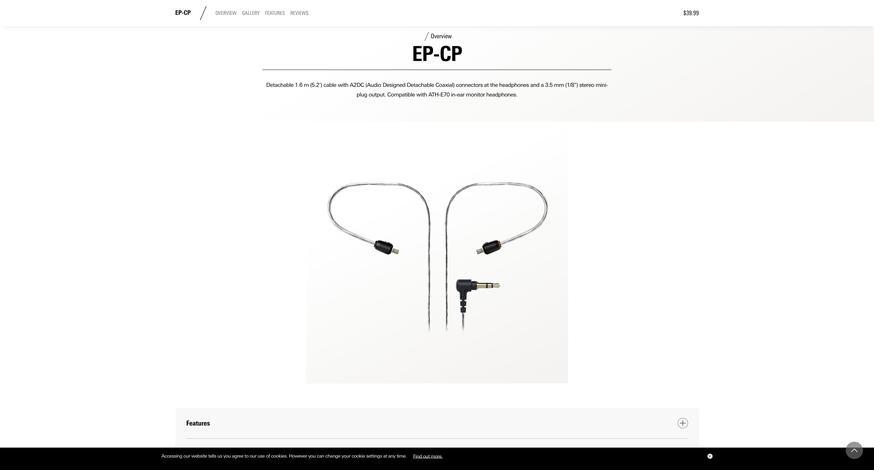 Task type: vqa. For each thing, say whether or not it's contained in the screenshot.
Features to the left
yes



Task type: describe. For each thing, give the bounding box(es) containing it.
output.
[[369, 91, 386, 98]]

0 vertical spatial features
[[265, 10, 285, 16]]

stereo
[[580, 82, 595, 88]]

and
[[531, 82, 540, 88]]

0 horizontal spatial reviews
[[186, 450, 210, 458]]

a2dc
[[350, 82, 364, 88]]

website
[[191, 453, 207, 459]]

product photo image
[[306, 122, 568, 384]]

time.
[[397, 453, 407, 459]]

0 vertical spatial divider line image
[[196, 6, 210, 20]]

accessing our website tells us you agree to our use of cookies. however you can change your cookie settings at any time.
[[161, 453, 408, 459]]

tells
[[208, 453, 216, 459]]

0 horizontal spatial overview
[[216, 10, 237, 16]]

plug
[[357, 91, 367, 98]]

0 vertical spatial cp
[[184, 9, 191, 17]]

arrow up image
[[852, 447, 858, 454]]

e70
[[441, 91, 450, 98]]

your
[[342, 453, 351, 459]]

mini-
[[596, 82, 608, 88]]

1.6
[[295, 82, 303, 88]]

0 horizontal spatial ep-
[[175, 9, 184, 17]]

(5.2')
[[310, 82, 322, 88]]

change
[[326, 453, 341, 459]]

at inside detachable 1.6 m (5.2') cable with a2dc (audio designed detachable coaxial) connectors at the headphones and a 3.5 mm (1/8") stereo mini- plug output. compatible with ath-e70 in-ear monitor headphones.
[[484, 82, 489, 88]]

us
[[218, 453, 222, 459]]

1 you from the left
[[223, 453, 231, 459]]

headphones
[[499, 82, 529, 88]]

plus image
[[680, 420, 686, 427]]

designed
[[383, 82, 406, 88]]

1 vertical spatial features
[[186, 419, 210, 428]]

monitor
[[466, 91, 485, 98]]

coaxial)
[[436, 82, 455, 88]]

find out more.
[[413, 453, 443, 459]]

cable
[[324, 82, 337, 88]]

a
[[541, 82, 544, 88]]

the
[[490, 82, 498, 88]]

2 our from the left
[[250, 453, 257, 459]]

3.5
[[545, 82, 553, 88]]

1 vertical spatial divider line image
[[422, 32, 431, 41]]

headphones.
[[487, 91, 518, 98]]

compatible
[[387, 91, 415, 98]]

1 detachable from the left
[[266, 82, 294, 88]]

ear
[[457, 91, 465, 98]]

find
[[413, 453, 422, 459]]

(audio
[[366, 82, 381, 88]]

1 vertical spatial at
[[383, 453, 387, 459]]

1 horizontal spatial with
[[417, 91, 427, 98]]

2 detachable from the left
[[407, 82, 434, 88]]



Task type: locate. For each thing, give the bounding box(es) containing it.
cp
[[184, 9, 191, 17], [440, 41, 462, 66]]

(1/8")
[[566, 82, 578, 88]]

2 you from the left
[[308, 453, 316, 459]]

can
[[317, 453, 324, 459]]

however
[[289, 453, 307, 459]]

with right cable
[[338, 82, 349, 88]]

our left website
[[183, 453, 190, 459]]

you
[[223, 453, 231, 459], [308, 453, 316, 459]]

gallery
[[242, 10, 260, 16]]

overview
[[216, 10, 237, 16], [431, 33, 452, 40]]

you right us
[[223, 453, 231, 459]]

cross image
[[709, 455, 711, 458]]

$39.99
[[684, 9, 699, 17]]

1 horizontal spatial our
[[250, 453, 257, 459]]

0 vertical spatial at
[[484, 82, 489, 88]]

0 horizontal spatial you
[[223, 453, 231, 459]]

agree
[[232, 453, 243, 459]]

1 horizontal spatial detachable
[[407, 82, 434, 88]]

features up website
[[186, 419, 210, 428]]

any
[[388, 453, 396, 459]]

0 vertical spatial ep-
[[175, 9, 184, 17]]

detachable left 1.6
[[266, 82, 294, 88]]

detachable 1.6 m (5.2') cable with a2dc (audio designed detachable coaxial) connectors at the headphones and a 3.5 mm (1/8") stereo mini- plug output. compatible with ath-e70 in-ear monitor headphones.
[[266, 82, 608, 98]]

detachable up "ath-"
[[407, 82, 434, 88]]

at left the
[[484, 82, 489, 88]]

m
[[304, 82, 309, 88]]

0 horizontal spatial divider line image
[[196, 6, 210, 20]]

0 horizontal spatial cp
[[184, 9, 191, 17]]

features
[[265, 10, 285, 16], [186, 419, 210, 428]]

1 vertical spatial with
[[417, 91, 427, 98]]

divider line image
[[196, 6, 210, 20], [422, 32, 431, 41]]

1 horizontal spatial overview
[[431, 33, 452, 40]]

1 vertical spatial ep-cp
[[412, 41, 462, 66]]

find out more. link
[[408, 451, 448, 461]]

accessing
[[161, 453, 182, 459]]

ath-
[[429, 91, 441, 98]]

1 horizontal spatial cp
[[440, 41, 462, 66]]

1 horizontal spatial ep-cp
[[412, 41, 462, 66]]

1 horizontal spatial features
[[265, 10, 285, 16]]

0 horizontal spatial with
[[338, 82, 349, 88]]

you left can
[[308, 453, 316, 459]]

cookie
[[352, 453, 365, 459]]

with left "ath-"
[[417, 91, 427, 98]]

our right to
[[250, 453, 257, 459]]

1 horizontal spatial you
[[308, 453, 316, 459]]

at
[[484, 82, 489, 88], [383, 453, 387, 459]]

0 vertical spatial reviews
[[290, 10, 309, 16]]

0 vertical spatial overview
[[216, 10, 237, 16]]

in-
[[451, 91, 457, 98]]

ep-
[[175, 9, 184, 17], [412, 41, 440, 66]]

at left any
[[383, 453, 387, 459]]

0 horizontal spatial at
[[383, 453, 387, 459]]

0 horizontal spatial features
[[186, 419, 210, 428]]

detachable
[[266, 82, 294, 88], [407, 82, 434, 88]]

1 our from the left
[[183, 453, 190, 459]]

our
[[183, 453, 190, 459], [250, 453, 257, 459]]

1 horizontal spatial divider line image
[[422, 32, 431, 41]]

out
[[423, 453, 430, 459]]

cookies.
[[271, 453, 288, 459]]

to
[[245, 453, 249, 459]]

0 vertical spatial ep-cp
[[175, 9, 191, 17]]

1 vertical spatial reviews
[[186, 450, 210, 458]]

0 horizontal spatial our
[[183, 453, 190, 459]]

1 horizontal spatial at
[[484, 82, 489, 88]]

settings
[[366, 453, 382, 459]]

more.
[[431, 453, 443, 459]]

0 horizontal spatial ep-cp
[[175, 9, 191, 17]]

1 vertical spatial overview
[[431, 33, 452, 40]]

1 horizontal spatial reviews
[[290, 10, 309, 16]]

of
[[266, 453, 270, 459]]

connectors
[[456, 82, 483, 88]]

0 horizontal spatial detachable
[[266, 82, 294, 88]]

mm
[[554, 82, 564, 88]]

use
[[258, 453, 265, 459]]

ep-cp
[[175, 9, 191, 17], [412, 41, 462, 66]]

reviews
[[290, 10, 309, 16], [186, 450, 210, 458]]

features right gallery
[[265, 10, 285, 16]]

1 horizontal spatial ep-
[[412, 41, 440, 66]]

0 vertical spatial with
[[338, 82, 349, 88]]

with
[[338, 82, 349, 88], [417, 91, 427, 98]]

1 vertical spatial ep-
[[412, 41, 440, 66]]

1 vertical spatial cp
[[440, 41, 462, 66]]



